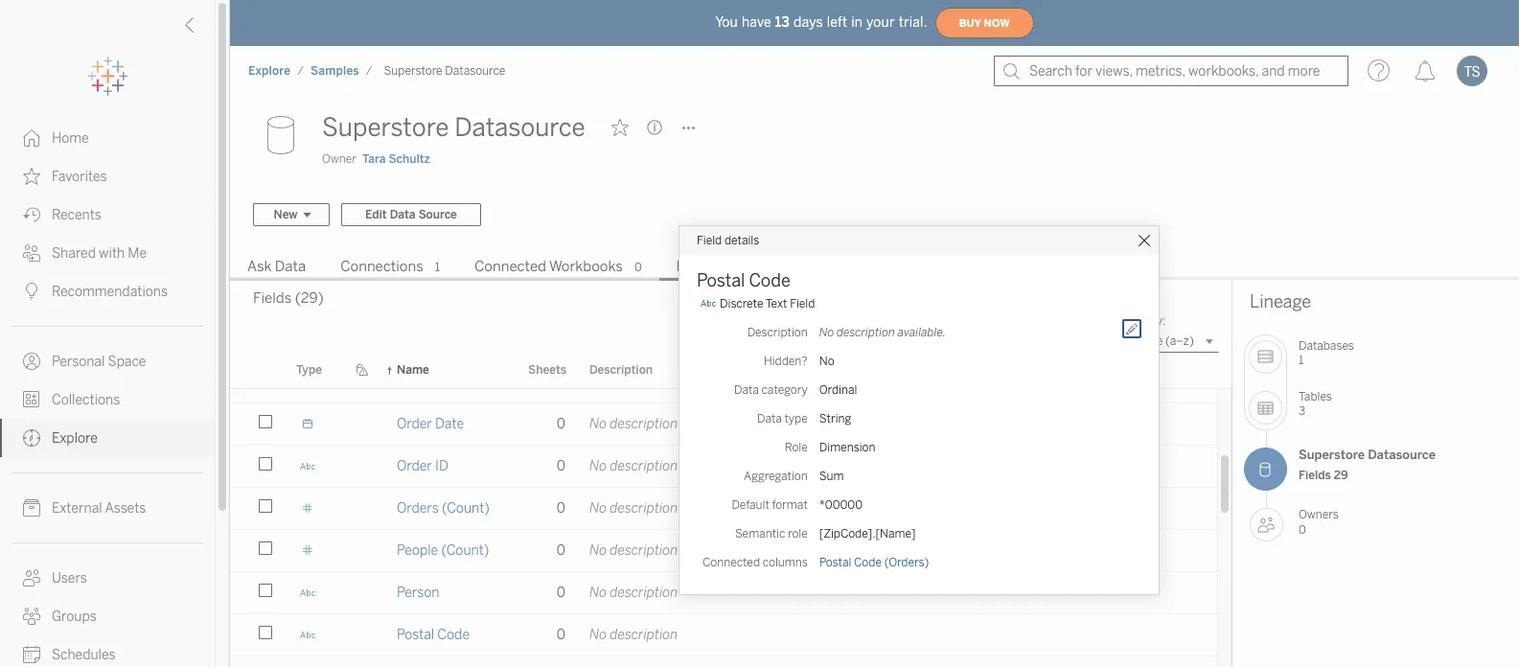 Task type: vqa. For each thing, say whether or not it's contained in the screenshot.
the bottommost Superstore
yes



Task type: describe. For each thing, give the bounding box(es) containing it.
no for orders (count)
[[589, 500, 607, 517]]

lineage inside the sub-spaces tab list
[[676, 258, 730, 275]]

edit data source button
[[341, 203, 481, 226]]

users link
[[0, 559, 215, 597]]

schultz
[[389, 152, 430, 166]]

home
[[52, 130, 89, 147]]

string
[[819, 412, 851, 425]]

description for manufacturer
[[610, 374, 678, 390]]

your
[[867, 14, 895, 30]]

manufacturer link
[[397, 361, 480, 403]]

text
[[766, 297, 787, 310]]

(orders)
[[884, 555, 929, 569]]

by
[[960, 314, 973, 328]]

favorites link
[[0, 157, 215, 196]]

discrete text field image for order
[[296, 458, 319, 474]]

fields image
[[1244, 448, 1287, 491]]

1 vertical spatial superstore
[[322, 112, 449, 143]]

groups
[[52, 609, 97, 625]]

no description for order id
[[589, 458, 678, 474]]

databases image
[[1249, 340, 1282, 374]]

discrete date field image
[[296, 416, 319, 432]]

0 horizontal spatial fields
[[253, 289, 292, 307]]

trial.
[[899, 14, 927, 30]]

1 inside databases 1
[[1299, 354, 1304, 368]]

have
[[742, 14, 771, 30]]

superstore datasource inside main content
[[322, 112, 585, 143]]

fields (29)
[[253, 289, 324, 307]]

favorites
[[52, 169, 107, 185]]

order date
[[397, 416, 464, 432]]

orders
[[397, 500, 439, 517]]

data inside edit data source button
[[390, 208, 416, 221]]

field details
[[697, 233, 759, 247]]

people
[[397, 542, 438, 559]]

0 horizontal spatial field
[[697, 233, 722, 247]]

description for order id
[[610, 458, 678, 474]]

edit data source
[[365, 208, 457, 221]]

sensitivity
[[821, 364, 879, 377]]

databases 1
[[1299, 339, 1354, 368]]

ask data
[[247, 258, 306, 275]]

schedules
[[52, 647, 116, 663]]

3
[[1299, 405, 1306, 418]]

0 inside the sub-spaces tab list
[[634, 261, 642, 274]]

postal code (orders)
[[819, 555, 929, 569]]

group field image
[[296, 374, 319, 390]]

no description for manufacturer
[[589, 374, 678, 390]]

1 horizontal spatial field
[[790, 297, 815, 310]]

users
[[52, 570, 87, 587]]

new button
[[253, 203, 330, 226]]

tables
[[1299, 390, 1332, 403]]

description for people (count)
[[610, 542, 678, 559]]

in
[[851, 14, 863, 30]]

0 vertical spatial superstore
[[384, 64, 442, 78]]

postal code (orders) link
[[819, 555, 929, 569]]

data inside the sub-spaces tab list
[[275, 258, 306, 275]]

grid inside superstore datasource main content
[[230, 108, 1232, 667]]

collections link
[[0, 381, 215, 419]]

no for manufacturer
[[589, 374, 607, 390]]

explore / samples /
[[248, 64, 372, 78]]

postal code inside field details dialog
[[697, 270, 791, 291]]

superstore datasource main content
[[230, 96, 1519, 667]]

1 / from the left
[[297, 64, 304, 78]]

0 for order id
[[557, 458, 566, 474]]

dimension
[[819, 440, 876, 454]]

recents link
[[0, 196, 215, 234]]

row containing postal code
[[230, 614, 1217, 658]]

buy now button
[[935, 8, 1034, 38]]

discrete text field image for postal
[[296, 627, 319, 643]]

0 for person
[[557, 585, 566, 601]]

name
[[397, 364, 429, 377]]

description for orders (count)
[[610, 500, 678, 517]]

person
[[397, 585, 439, 601]]

explore for explore
[[52, 430, 98, 447]]

field
[[975, 314, 998, 328]]

[zipcode].[name]
[[819, 527, 916, 540]]

navigation panel element
[[0, 58, 215, 667]]

default format
[[732, 498, 808, 511]]

no for postal code
[[589, 627, 607, 643]]

row containing people (count)
[[230, 530, 1217, 574]]

sort
[[1124, 314, 1146, 328]]

assets
[[105, 500, 146, 517]]

connected for connected workbooks
[[474, 258, 546, 275]]

data left type
[[757, 412, 782, 425]]

row containing person
[[230, 572, 1217, 616]]

recommendations link
[[0, 272, 215, 311]]

(29)
[[295, 289, 324, 307]]

collections
[[52, 392, 120, 408]]

filter
[[931, 314, 958, 328]]

samples
[[311, 64, 359, 78]]

role
[[785, 440, 808, 454]]

29
[[1334, 469, 1348, 483]]

role
[[788, 527, 808, 540]]

groups link
[[0, 597, 215, 635]]

data type
[[757, 412, 808, 425]]

left
[[827, 14, 848, 30]]

no description for person
[[589, 585, 678, 601]]

buy now
[[959, 17, 1010, 29]]

row containing order date
[[230, 403, 1217, 448]]

1 vertical spatial datasource
[[455, 112, 585, 143]]

days
[[794, 14, 823, 30]]

owners image
[[1250, 508, 1283, 542]]

no description available.
[[819, 325, 946, 339]]

personal space
[[52, 354, 146, 370]]

no description for orders (count)
[[589, 500, 678, 517]]

orders (count)
[[397, 500, 490, 517]]

0 for people (count)
[[557, 542, 566, 559]]

no description for people (count)
[[589, 542, 678, 559]]

by:
[[1149, 314, 1166, 328]]

row containing manufacturer
[[230, 361, 1217, 403]]

filter by field name
[[931, 314, 1030, 328]]

semantic
[[735, 527, 785, 540]]

owner tara schultz
[[322, 152, 430, 166]]

description for person
[[610, 585, 678, 601]]

personal space link
[[0, 342, 215, 381]]



Task type: locate. For each thing, give the bounding box(es) containing it.
you have 13 days left in your trial.
[[715, 14, 927, 30]]

description for postal code
[[610, 627, 678, 643]]

6 no description from the top
[[589, 585, 678, 601]]

1 vertical spatial discrete text field image
[[296, 585, 319, 601]]

0 vertical spatial (count)
[[442, 500, 490, 517]]

row containing order id
[[230, 446, 1217, 490]]

hierarchy field image
[[285, 657, 331, 667]]

data left category
[[734, 383, 759, 396]]

0 inside the owners 0
[[1299, 523, 1306, 536]]

category
[[762, 383, 808, 396]]

0 horizontal spatial code
[[437, 627, 470, 643]]

2 horizontal spatial postal
[[819, 555, 851, 569]]

(count) for people (count)
[[441, 542, 489, 559]]

1 vertical spatial explore link
[[0, 419, 215, 457]]

1 vertical spatial (count)
[[441, 542, 489, 559]]

sub-spaces tab list
[[230, 256, 1519, 281]]

2 vertical spatial code
[[437, 627, 470, 643]]

1 horizontal spatial description
[[747, 325, 808, 339]]

(count)
[[442, 500, 490, 517], [441, 542, 489, 559]]

postal code inside row
[[397, 627, 470, 643]]

6 row from the top
[[230, 572, 1217, 616]]

(count) down orders (count) link
[[441, 542, 489, 559]]

description down text on the right of page
[[747, 325, 808, 339]]

me
[[128, 245, 147, 262]]

1 horizontal spatial 1
[[1299, 354, 1304, 368]]

0 vertical spatial explore
[[248, 64, 291, 78]]

1 no description from the top
[[589, 374, 678, 390]]

0 horizontal spatial 1
[[435, 261, 440, 274]]

1 (count) from the top
[[442, 500, 490, 517]]

no description for postal code
[[589, 627, 678, 643]]

1 inside the sub-spaces tab list
[[435, 261, 440, 274]]

7 no description from the top
[[589, 627, 678, 643]]

1 vertical spatial lineage
[[1250, 291, 1311, 312]]

order
[[397, 416, 432, 432], [397, 458, 432, 474]]

0
[[634, 261, 642, 274], [557, 374, 566, 390], [557, 416, 566, 432], [557, 458, 566, 474], [557, 500, 566, 517], [1299, 523, 1306, 536], [557, 542, 566, 559], [557, 585, 566, 601], [557, 627, 566, 643]]

1 horizontal spatial /
[[366, 64, 372, 78]]

0 horizontal spatial postal
[[397, 627, 434, 643]]

row group
[[230, 108, 1217, 667]]

1 vertical spatial code
[[854, 555, 882, 569]]

connected inside field details dialog
[[703, 555, 760, 569]]

sheets
[[528, 364, 566, 377]]

ask
[[247, 258, 272, 275]]

buy
[[959, 17, 981, 29]]

grid containing manufacturer
[[230, 108, 1232, 667]]

2 continuous number field image from the top
[[296, 542, 319, 559]]

postal code link
[[397, 614, 470, 656]]

discrete
[[720, 297, 763, 310]]

0 vertical spatial discrete text field image
[[296, 458, 319, 474]]

data
[[390, 208, 416, 221], [275, 258, 306, 275], [734, 383, 759, 396], [757, 412, 782, 425]]

owners 0
[[1299, 508, 1339, 536]]

row group inside superstore datasource main content
[[230, 108, 1217, 667]]

0 vertical spatial continuous number field image
[[296, 500, 319, 517]]

0 vertical spatial 1
[[435, 261, 440, 274]]

0 vertical spatial datasource
[[445, 64, 505, 78]]

type
[[296, 364, 322, 377]]

(count) for orders (count)
[[442, 500, 490, 517]]

home link
[[0, 119, 215, 157]]

order id link
[[397, 446, 448, 487]]

13
[[775, 14, 790, 30]]

row group containing manufacturer
[[230, 108, 1217, 667]]

cell
[[810, 657, 1217, 667]]

description inside "grid"
[[589, 364, 653, 377]]

connections
[[340, 258, 423, 275]]

explore down collections
[[52, 430, 98, 447]]

description right sheets
[[589, 364, 653, 377]]

semantic role
[[735, 527, 808, 540]]

1 down source
[[435, 261, 440, 274]]

1 order from the top
[[397, 416, 432, 432]]

name
[[1000, 314, 1030, 328]]

connected inside the sub-spaces tab list
[[474, 258, 546, 275]]

superstore
[[384, 64, 442, 78], [322, 112, 449, 143], [1299, 448, 1365, 462]]

0 for order date
[[557, 416, 566, 432]]

discrete text field
[[720, 297, 815, 310]]

0 horizontal spatial explore link
[[0, 419, 215, 457]]

format
[[772, 498, 808, 511]]

superstore up 29
[[1299, 448, 1365, 462]]

superstore up owner tara schultz
[[322, 112, 449, 143]]

with
[[99, 245, 125, 262]]

0 for postal code
[[557, 627, 566, 643]]

postal down person link
[[397, 627, 434, 643]]

code for postal code (orders) link
[[854, 555, 882, 569]]

explore link
[[247, 63, 292, 79], [0, 419, 215, 457]]

code down '[zipcode].[name]'
[[854, 555, 882, 569]]

0 for manufacturer
[[557, 374, 566, 390]]

0 vertical spatial explore link
[[247, 63, 292, 79]]

postal code down person link
[[397, 627, 470, 643]]

1 horizontal spatial explore
[[248, 64, 291, 78]]

2 row from the top
[[230, 403, 1217, 448]]

1 row from the top
[[230, 361, 1217, 403]]

superstore right 'samples' 'link'
[[384, 64, 442, 78]]

data right ask at the left top
[[275, 258, 306, 275]]

shared
[[52, 245, 96, 262]]

postal for postal code link
[[397, 627, 434, 643]]

sum
[[819, 469, 844, 483]]

5 no description from the top
[[589, 542, 678, 559]]

no for person
[[589, 585, 607, 601]]

data source image
[[253, 108, 311, 166]]

/ left samples
[[297, 64, 304, 78]]

order left id
[[397, 458, 432, 474]]

1 vertical spatial order
[[397, 458, 432, 474]]

code down person link
[[437, 627, 470, 643]]

description inside field details dialog
[[837, 325, 895, 339]]

2 / from the left
[[366, 64, 372, 78]]

continuous number field image for people (count)
[[296, 542, 319, 559]]

2 vertical spatial datasource
[[1368, 448, 1436, 462]]

row containing orders (count)
[[230, 488, 1217, 532]]

0 vertical spatial description
[[747, 325, 808, 339]]

0 horizontal spatial lineage
[[676, 258, 730, 275]]

1 discrete text field image from the top
[[296, 458, 319, 474]]

field right text on the right of page
[[790, 297, 815, 310]]

continuous number field image
[[296, 500, 319, 517], [296, 542, 319, 559]]

1 vertical spatial 1
[[1299, 354, 1304, 368]]

0 horizontal spatial connected
[[474, 258, 546, 275]]

external assets link
[[0, 489, 215, 527]]

0 horizontal spatial description
[[589, 364, 653, 377]]

code inside row
[[437, 627, 470, 643]]

order for order id
[[397, 458, 432, 474]]

0 vertical spatial postal
[[697, 270, 745, 291]]

0 vertical spatial superstore datasource
[[384, 64, 505, 78]]

superstore datasource element
[[378, 64, 511, 78]]

manufacturer
[[397, 374, 480, 390]]

available.
[[898, 325, 946, 339]]

postal inside postal code link
[[397, 627, 434, 643]]

postal code up discrete
[[697, 270, 791, 291]]

no for order date
[[589, 416, 607, 432]]

1 horizontal spatial code
[[749, 270, 791, 291]]

lineage up databases image
[[1250, 291, 1311, 312]]

1 continuous number field image from the top
[[296, 500, 319, 517]]

datasource inside superstore datasource fields 29
[[1368, 448, 1436, 462]]

postal down '[zipcode].[name]'
[[819, 555, 851, 569]]

*00000
[[819, 498, 863, 511]]

tables 3
[[1299, 390, 1332, 418]]

connected left 'workbooks'
[[474, 258, 546, 275]]

0 vertical spatial lineage
[[676, 258, 730, 275]]

field details dialog
[[680, 226, 1159, 594]]

explore for explore / samples /
[[248, 64, 291, 78]]

postal for postal code (orders) link
[[819, 555, 851, 569]]

new
[[274, 208, 298, 221]]

people (count)
[[397, 542, 489, 559]]

1 vertical spatial connected
[[703, 555, 760, 569]]

edit
[[365, 208, 387, 221]]

lineage down the field details
[[676, 258, 730, 275]]

0 vertical spatial postal code
[[697, 270, 791, 291]]

discrete text field image
[[296, 458, 319, 474], [296, 585, 319, 601], [296, 627, 319, 643]]

1 horizontal spatial connected
[[703, 555, 760, 569]]

0 vertical spatial order
[[397, 416, 432, 432]]

1 vertical spatial continuous number field image
[[296, 542, 319, 559]]

sort by:
[[1124, 314, 1166, 328]]

2 discrete text field image from the top
[[296, 585, 319, 601]]

id
[[435, 458, 448, 474]]

connected
[[474, 258, 546, 275], [703, 555, 760, 569]]

no for people (count)
[[589, 542, 607, 559]]

tara schultz link
[[362, 150, 430, 168]]

2 vertical spatial postal
[[397, 627, 434, 643]]

fields down ask data
[[253, 289, 292, 307]]

1 vertical spatial postal code
[[397, 627, 470, 643]]

external assets
[[52, 500, 146, 517]]

no description for order date
[[589, 416, 678, 432]]

description for order date
[[610, 416, 678, 432]]

main navigation. press the up and down arrow keys to access links. element
[[0, 119, 215, 667]]

order date link
[[397, 403, 464, 445]]

2 horizontal spatial code
[[854, 555, 882, 569]]

code up discrete text field on the top of the page
[[749, 270, 791, 291]]

0 horizontal spatial /
[[297, 64, 304, 78]]

1 vertical spatial field
[[790, 297, 815, 310]]

description inside field details dialog
[[747, 325, 808, 339]]

order left date
[[397, 416, 432, 432]]

(count) up people (count)
[[442, 500, 490, 517]]

datasource
[[445, 64, 505, 78], [455, 112, 585, 143], [1368, 448, 1436, 462]]

connected workbooks
[[474, 258, 623, 275]]

2 order from the top
[[397, 458, 432, 474]]

no description
[[589, 374, 678, 390], [589, 416, 678, 432], [589, 458, 678, 474], [589, 500, 678, 517], [589, 542, 678, 559], [589, 585, 678, 601], [589, 627, 678, 643]]

1 vertical spatial fields
[[1299, 469, 1331, 483]]

0 vertical spatial code
[[749, 270, 791, 291]]

connected for connected columns
[[703, 555, 760, 569]]

people (count) link
[[397, 530, 489, 571]]

4 row from the top
[[230, 488, 1217, 532]]

continuous number field image for orders (count)
[[296, 500, 319, 517]]

7 row from the top
[[230, 614, 1217, 658]]

ordinal
[[819, 383, 857, 396]]

2 vertical spatial discrete text field image
[[296, 627, 319, 643]]

hidden?
[[764, 354, 808, 368]]

/ right samples
[[366, 64, 372, 78]]

1 horizontal spatial postal
[[697, 270, 745, 291]]

0 vertical spatial field
[[697, 233, 722, 247]]

0 horizontal spatial explore
[[52, 430, 98, 447]]

shared with me
[[52, 245, 147, 262]]

2 (count) from the top
[[441, 542, 489, 559]]

type
[[785, 412, 808, 425]]

0 vertical spatial connected
[[474, 258, 546, 275]]

shared with me link
[[0, 234, 215, 272]]

8 row from the top
[[230, 657, 1217, 667]]

no
[[819, 325, 834, 339], [819, 354, 834, 368], [589, 374, 607, 390], [589, 416, 607, 432], [589, 458, 607, 474], [589, 500, 607, 517], [589, 542, 607, 559], [589, 585, 607, 601], [589, 627, 607, 643]]

fields left 29
[[1299, 469, 1331, 483]]

tables image
[[1249, 391, 1282, 425]]

space
[[108, 354, 146, 370]]

row
[[230, 361, 1217, 403], [230, 403, 1217, 448], [230, 446, 1217, 490], [230, 488, 1217, 532], [230, 530, 1217, 574], [230, 572, 1217, 616], [230, 614, 1217, 658], [230, 657, 1217, 667]]

cell inside row group
[[810, 657, 1217, 667]]

data right edit
[[390, 208, 416, 221]]

lineage
[[676, 258, 730, 275], [1250, 291, 1311, 312]]

fields
[[253, 289, 292, 307], [1299, 469, 1331, 483]]

3 discrete text field image from the top
[[296, 627, 319, 643]]

schedules link
[[0, 635, 215, 667]]

fields inside superstore datasource fields 29
[[1299, 469, 1331, 483]]

default
[[732, 498, 769, 511]]

explore link left samples
[[247, 63, 292, 79]]

4 no description from the top
[[589, 500, 678, 517]]

/
[[297, 64, 304, 78], [366, 64, 372, 78]]

1 down databases
[[1299, 354, 1304, 368]]

5 row from the top
[[230, 530, 1217, 574]]

explore inside main navigation. press the up and down arrow keys to access links. element
[[52, 430, 98, 447]]

1 horizontal spatial postal code
[[697, 270, 791, 291]]

2 vertical spatial superstore
[[1299, 448, 1365, 462]]

description
[[747, 325, 808, 339], [589, 364, 653, 377]]

3 no description from the top
[[589, 458, 678, 474]]

code for postal code link
[[437, 627, 470, 643]]

no for order id
[[589, 458, 607, 474]]

explore
[[248, 64, 291, 78], [52, 430, 98, 447]]

field left 'details'
[[697, 233, 722, 247]]

3 row from the top
[[230, 446, 1217, 490]]

1 horizontal spatial explore link
[[247, 63, 292, 79]]

field
[[697, 233, 722, 247], [790, 297, 815, 310]]

columns
[[763, 555, 808, 569]]

connected down the semantic
[[703, 555, 760, 569]]

1 vertical spatial superstore datasource
[[322, 112, 585, 143]]

explore link down collections
[[0, 419, 215, 457]]

2 no description from the top
[[589, 416, 678, 432]]

details
[[725, 233, 759, 247]]

superstore inside superstore datasource fields 29
[[1299, 448, 1365, 462]]

workbooks
[[549, 258, 623, 275]]

1 vertical spatial postal
[[819, 555, 851, 569]]

postal up discrete
[[697, 270, 745, 291]]

grid
[[230, 108, 1232, 667]]

owners
[[1299, 508, 1339, 521]]

0 for orders (count)
[[557, 500, 566, 517]]

explore left samples
[[248, 64, 291, 78]]

source
[[419, 208, 457, 221]]

0 horizontal spatial postal code
[[397, 627, 470, 643]]

tara
[[362, 152, 386, 166]]

order for order date
[[397, 416, 432, 432]]

Search text field
[[931, 330, 1111, 353]]

1
[[435, 261, 440, 274], [1299, 354, 1304, 368]]

0 vertical spatial fields
[[253, 289, 292, 307]]

date
[[435, 416, 464, 432]]

1 vertical spatial description
[[589, 364, 653, 377]]

1 vertical spatial explore
[[52, 430, 98, 447]]

1 horizontal spatial lineage
[[1250, 291, 1311, 312]]

superstore datasource
[[384, 64, 505, 78], [322, 112, 585, 143]]

1 horizontal spatial fields
[[1299, 469, 1331, 483]]

now
[[984, 17, 1010, 29]]

connected columns
[[703, 555, 808, 569]]



